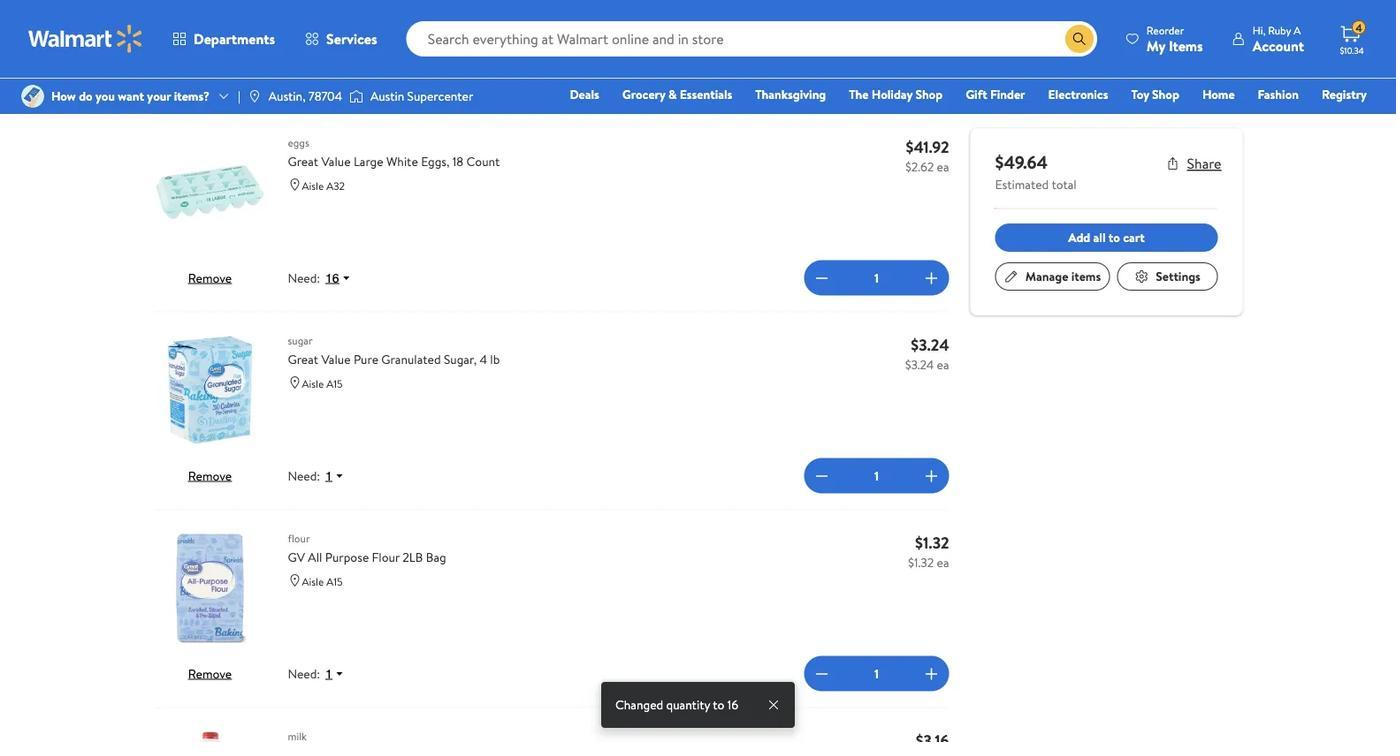 Task type: locate. For each thing, give the bounding box(es) containing it.
2 vertical spatial aisle
[[302, 574, 324, 589]]

3 ea from the top
[[937, 554, 949, 571]]

aisle a15
[[302, 376, 343, 391], [302, 574, 343, 589]]

increase quantity great value pure granulated sugar, 4 lb, current quantity 1 image
[[921, 465, 942, 487]]

1 vertical spatial 1 button
[[320, 666, 352, 682]]

1 horizontal spatial list
[[535, 46, 553, 66]]

grocery
[[622, 86, 665, 103]]

one debit link
[[1224, 110, 1299, 129]]

fashion
[[1258, 86, 1299, 103]]

close image
[[767, 699, 781, 713]]

1 vertical spatial aisle a15
[[302, 574, 343, 589]]

1 vertical spatial great
[[288, 351, 318, 368]]

0 vertical spatial 1 button
[[320, 468, 352, 484]]

1 vertical spatial ea
[[937, 356, 949, 373]]

like
[[220, 85, 236, 100]]

remove button for $1.32
[[188, 665, 232, 683]]

2 vertical spatial remove button
[[188, 665, 232, 683]]

1 vertical spatial 4
[[480, 351, 487, 368]]

items
[[1169, 36, 1203, 55]]

ruby
[[1268, 23, 1291, 38]]

4 up $10.34
[[1356, 20, 1362, 35]]

2 a15 from the top
[[326, 574, 343, 589]]

3 need: from the top
[[288, 666, 320, 683]]

aisle a15 down sugar
[[302, 376, 343, 391]]

supercenter
[[407, 88, 473, 105]]

ea inside $41.92 $2.62 ea
[[937, 158, 949, 175]]

18
[[453, 153, 463, 170]]

your for list
[[236, 11, 260, 28]]

1 button
[[320, 468, 352, 484], [320, 666, 352, 682]]

value
[[321, 153, 351, 170], [321, 351, 351, 368]]

1 horizontal spatial add
[[489, 46, 515, 66]]

0 horizontal spatial 16
[[325, 271, 339, 285]]

to
[[222, 11, 233, 28], [518, 46, 531, 66], [1109, 229, 1120, 246], [713, 697, 725, 714]]

0 vertical spatial need:
[[288, 269, 320, 287]]

1 for $41.92
[[875, 269, 879, 287]]

an for add
[[178, 11, 191, 28]]

changed quantity to 16
[[615, 697, 738, 714]]

0 vertical spatial a15
[[326, 376, 343, 391]]

0 vertical spatial value
[[321, 153, 351, 170]]

great for $3.24
[[288, 351, 318, 368]]

value for $3.24
[[321, 351, 351, 368]]

1 vertical spatial your
[[147, 88, 171, 105]]

essentials
[[680, 86, 732, 103]]

aisle left the a32
[[302, 178, 324, 193]]

0 horizontal spatial your
[[147, 88, 171, 105]]

1 vertical spatial value
[[321, 351, 351, 368]]

ea down 'increase quantity great value large white eggs, 18 count, current quantity 1' icon
[[937, 356, 949, 373]]

0 vertical spatial add
[[153, 11, 176, 28]]

0 horizontal spatial add
[[153, 11, 176, 28]]

3 remove button from the top
[[188, 665, 232, 683]]

remove button
[[188, 269, 232, 286], [188, 467, 232, 484], [188, 665, 232, 683]]

thanksgiving link
[[747, 85, 834, 104]]

purpose
[[325, 549, 369, 566]]

add
[[153, 11, 176, 28], [489, 46, 515, 66], [1068, 229, 1091, 246]]

ea inside $1.32 $1.32 ea
[[937, 554, 949, 571]]

great inside 'eggs great value large white eggs, 18 count'
[[288, 153, 318, 170]]

1 1 button from the top
[[320, 468, 352, 484]]

$49.64
[[995, 149, 1048, 174]]

remove button for $3.24
[[188, 467, 232, 484]]

decrease quantity gv all purpose flour 2lb bag, current quantity 1 image
[[811, 664, 833, 685]]

decrease quantity great value large white eggs, 18 count, current quantity 1 image
[[811, 267, 833, 289]]

value up the a32
[[321, 153, 351, 170]]

a
[[1294, 23, 1301, 38]]

1 vertical spatial remove button
[[188, 467, 232, 484]]

list
[[263, 11, 279, 28], [535, 46, 553, 66]]

2 need: from the top
[[288, 467, 320, 485]]

0 vertical spatial aisle
[[302, 178, 324, 193]]

1 vertical spatial need:
[[288, 467, 320, 485]]

great down the "eggs"
[[288, 153, 318, 170]]

$41.92
[[906, 136, 949, 158]]

fashion link
[[1250, 85, 1307, 104]]

1 remove button from the top
[[188, 269, 232, 286]]

1 aisle from the top
[[302, 178, 324, 193]]

1 shop from the left
[[916, 86, 943, 103]]

a15 down purpose
[[326, 574, 343, 589]]

$10.34
[[1340, 44, 1364, 56]]

aisle a15 down all
[[302, 574, 343, 589]]

aisle a15 for $3.24
[[302, 376, 343, 391]]

shop
[[916, 86, 943, 103], [1152, 86, 1179, 103]]

0 vertical spatial an
[[178, 11, 191, 28]]

1 aisle a15 from the top
[[302, 376, 343, 391]]

aisle a32
[[302, 178, 345, 193]]

your up departments
[[236, 11, 260, 28]]

0 horizontal spatial shop
[[916, 86, 943, 103]]

2 value from the top
[[321, 351, 351, 368]]

your right want
[[147, 88, 171, 105]]

my
[[1147, 36, 1165, 55]]

2 aisle from the top
[[302, 376, 324, 391]]

sugar
[[288, 333, 313, 348]]

1 horizontal spatial your
[[236, 11, 260, 28]]

quantity
[[666, 697, 710, 714]]

0 horizontal spatial list
[[263, 11, 279, 28]]

toy
[[1131, 86, 1149, 103]]

1 horizontal spatial 4
[[1356, 20, 1362, 35]]

$2.62
[[905, 158, 934, 175]]

0 vertical spatial 16
[[325, 271, 339, 285]]

manage items button
[[995, 263, 1110, 291]]

 image
[[21, 85, 44, 108]]

a15 down sugar great value pure granulated sugar, 4 lb
[[326, 376, 343, 391]]

shop right holiday
[[916, 86, 943, 103]]

2 vertical spatial add
[[1068, 229, 1091, 246]]

walmart+ link
[[1306, 110, 1375, 129]]

0 horizontal spatial 4
[[480, 351, 487, 368]]

1 vertical spatial a15
[[326, 574, 343, 589]]

2 remove button from the top
[[188, 467, 232, 484]]

1 horizontal spatial 16
[[728, 697, 738, 714]]

1 great from the top
[[288, 153, 318, 170]]

2 ea from the top
[[937, 356, 949, 373]]

1 value from the top
[[321, 153, 351, 170]]

deals
[[570, 86, 599, 103]]

walmart+
[[1314, 111, 1367, 128]]

1 a15 from the top
[[326, 376, 343, 391]]

0 vertical spatial your
[[236, 11, 260, 28]]

item,
[[194, 85, 218, 100]]

1 vertical spatial 16
[[728, 697, 738, 714]]

16 button
[[320, 270, 359, 286]]

1 vertical spatial add
[[489, 46, 515, 66]]

registry link
[[1314, 85, 1375, 104]]

2 remove from the top
[[188, 467, 232, 484]]

1 for $1.32
[[875, 666, 879, 683]]

need:
[[288, 269, 320, 287], [288, 467, 320, 485], [288, 666, 320, 683]]

account
[[1253, 36, 1304, 55]]

1 button for $3.24
[[320, 468, 352, 484]]

aisle down sugar
[[302, 376, 324, 391]]

electronics link
[[1040, 85, 1116, 104]]

add for add to list
[[489, 46, 515, 66]]

gift finder
[[966, 86, 1025, 103]]

gv all purpose flour 2lb bag link
[[288, 549, 883, 567]]

add to list button
[[468, 38, 574, 74]]

 image right 78704
[[349, 88, 363, 105]]

home link
[[1195, 85, 1243, 104]]

0 vertical spatial aisle a15
[[302, 376, 343, 391]]

 image right |
[[247, 89, 262, 103]]

 image
[[349, 88, 363, 105], [247, 89, 262, 103]]

add inside button
[[1068, 229, 1091, 246]]

0 vertical spatial great
[[288, 153, 318, 170]]

0 vertical spatial remove button
[[188, 269, 232, 286]]

4 left lb on the left top of page
[[480, 351, 487, 368]]

a15 for $1.32
[[326, 574, 343, 589]]

gift finder link
[[958, 85, 1033, 104]]

ea down increase quantity great value pure granulated sugar, 4 lb, current quantity 1 icon
[[937, 554, 949, 571]]

your
[[236, 11, 260, 28], [147, 88, 171, 105]]

2 1 button from the top
[[320, 666, 352, 682]]

1 horizontal spatial  image
[[349, 88, 363, 105]]

items?
[[174, 88, 210, 105]]

gift
[[966, 86, 987, 103]]

your for items?
[[147, 88, 171, 105]]

2 horizontal spatial add
[[1068, 229, 1091, 246]]

value inside sugar great value pure granulated sugar, 4 lb
[[321, 351, 351, 368]]

sugar great value pure granulated sugar, 4 lb
[[288, 333, 500, 368]]

ea for $1.32
[[937, 554, 949, 571]]

1 vertical spatial remove
[[188, 467, 232, 484]]

shop right toy
[[1152, 86, 1179, 103]]

2 vertical spatial ea
[[937, 554, 949, 571]]

remove button for $41.92
[[188, 269, 232, 286]]

an left "item" in the left of the page
[[178, 11, 191, 28]]

search icon image
[[1072, 32, 1087, 46]]

value left pure
[[321, 351, 351, 368]]

1 vertical spatial aisle
[[302, 376, 324, 391]]

0 vertical spatial ea
[[937, 158, 949, 175]]

2 vertical spatial need:
[[288, 666, 320, 683]]

ea inside $3.24 $3.24 ea
[[937, 356, 949, 373]]

remove
[[188, 269, 232, 286], [188, 467, 232, 484], [188, 665, 232, 683]]

3 remove from the top
[[188, 665, 232, 683]]

cart
[[1123, 229, 1145, 246]]

great down sugar
[[288, 351, 318, 368]]

Add an item to your list text field
[[153, 32, 454, 82]]

1 need: from the top
[[288, 269, 320, 287]]

1 vertical spatial list
[[535, 46, 553, 66]]

"milk"
[[238, 85, 264, 100]]

an left item, on the left
[[181, 85, 192, 100]]

aisle down all
[[302, 574, 324, 589]]

aisle for $3.24
[[302, 376, 324, 391]]

add inside button
[[489, 46, 515, 66]]

large
[[354, 153, 383, 170]]

"coffee".
[[279, 85, 317, 100]]

$1.32
[[915, 532, 949, 554], [908, 554, 934, 571]]

grocery & essentials link
[[614, 85, 740, 104]]

2 great from the top
[[288, 351, 318, 368]]

1 remove from the top
[[188, 269, 232, 286]]

you
[[96, 88, 115, 105]]

white
[[386, 153, 418, 170]]

list inside button
[[535, 46, 553, 66]]

2 vertical spatial remove
[[188, 665, 232, 683]]

remove for $3.24
[[188, 467, 232, 484]]

4
[[1356, 20, 1362, 35], [480, 351, 487, 368]]

an
[[178, 11, 191, 28], [181, 85, 192, 100]]

great value pure granulated sugar, 4 lb link
[[288, 351, 883, 369]]

Search search field
[[406, 21, 1097, 57]]

need: for $1.32
[[288, 666, 320, 683]]

1 vertical spatial an
[[181, 85, 192, 100]]

0 vertical spatial remove
[[188, 269, 232, 286]]

great inside sugar great value pure granulated sugar, 4 lb
[[288, 351, 318, 368]]

departments
[[194, 29, 275, 49]]

1 ea from the top
[[937, 158, 949, 175]]

1
[[875, 269, 879, 287], [875, 467, 879, 485], [325, 469, 332, 483], [875, 666, 879, 683], [325, 667, 332, 681]]

eggs
[[288, 135, 309, 150]]

$3.24
[[911, 334, 949, 356], [905, 356, 934, 373]]

0 horizontal spatial  image
[[247, 89, 262, 103]]

1 horizontal spatial shop
[[1152, 86, 1179, 103]]

2 aisle a15 from the top
[[302, 574, 343, 589]]

value inside 'eggs great value large white eggs, 18 count'
[[321, 153, 351, 170]]

0 vertical spatial 4
[[1356, 20, 1362, 35]]

ea right $2.62
[[937, 158, 949, 175]]

3 aisle from the top
[[302, 574, 324, 589]]



Task type: vqa. For each thing, say whether or not it's contained in the screenshot.
9
no



Task type: describe. For each thing, give the bounding box(es) containing it.
austin,
[[269, 88, 306, 105]]

toy shop
[[1131, 86, 1179, 103]]

add for add all to cart
[[1068, 229, 1091, 246]]

hi,
[[1253, 23, 1266, 38]]

4 inside sugar great value pure granulated sugar, 4 lb
[[480, 351, 487, 368]]

departments button
[[157, 18, 290, 60]]

reorder my items
[[1147, 23, 1203, 55]]

enter
[[153, 85, 179, 100]]

ea for $41.92
[[937, 158, 949, 175]]

a15 for $3.24
[[326, 376, 343, 391]]

need: for $41.92
[[288, 269, 320, 287]]

granulated
[[381, 351, 441, 368]]

an for enter
[[181, 85, 192, 100]]

$3.24 $3.24 ea
[[905, 334, 949, 373]]

eggs great value large white eggs, 18 count
[[288, 135, 500, 170]]

manage items
[[1026, 268, 1101, 285]]

16 inside popup button
[[325, 271, 339, 285]]

registry
[[1322, 86, 1367, 103]]

want
[[118, 88, 144, 105]]

holiday
[[872, 86, 913, 103]]

flour
[[372, 549, 400, 566]]

aisle a15 for $1.32
[[302, 574, 343, 589]]

great for $41.92
[[288, 153, 318, 170]]

toy shop link
[[1123, 85, 1187, 104]]

gv
[[288, 549, 305, 566]]

or
[[267, 85, 277, 100]]

austin supercenter
[[370, 88, 473, 105]]

settings button
[[1117, 263, 1218, 291]]

how do you want your items?
[[51, 88, 210, 105]]

need: for $3.24
[[288, 467, 320, 485]]

debit
[[1261, 111, 1291, 128]]

1 button for $1.32
[[320, 666, 352, 682]]

&
[[668, 86, 677, 103]]

electronics
[[1048, 86, 1108, 103]]

$49.64 estimated total
[[995, 149, 1077, 193]]

lb
[[490, 351, 500, 368]]

bag
[[426, 549, 446, 566]]

austin
[[370, 88, 404, 105]]

value for $41.92
[[321, 153, 351, 170]]

to inside button
[[1109, 229, 1120, 246]]

add an item to your list
[[153, 11, 279, 28]]

 image for austin supercenter
[[349, 88, 363, 105]]

eggs,
[[421, 153, 450, 170]]

aisle for $1.32
[[302, 574, 324, 589]]

increase quantity gv all purpose flour 2lb bag, current quantity 1 image
[[921, 664, 942, 685]]

registry one debit
[[1232, 86, 1367, 128]]

aisle for $41.92
[[302, 178, 324, 193]]

a32
[[326, 178, 345, 193]]

reorder
[[1147, 23, 1184, 38]]

remove for $1.32
[[188, 665, 232, 683]]

add all to cart button
[[995, 224, 1218, 252]]

Walmart Site-Wide search field
[[406, 21, 1097, 57]]

the holiday shop
[[849, 86, 943, 103]]

remove for $41.92
[[188, 269, 232, 286]]

add to list
[[489, 46, 553, 66]]

$41.92 $2.62 ea
[[905, 136, 949, 175]]

grocery & essentials
[[622, 86, 732, 103]]

flour
[[288, 531, 310, 546]]

item
[[194, 11, 219, 28]]

the
[[849, 86, 869, 103]]

settings
[[1156, 268, 1201, 285]]

total
[[1052, 176, 1077, 193]]

share
[[1187, 154, 1222, 173]]

to inside button
[[518, 46, 531, 66]]

finder
[[990, 86, 1025, 103]]

changed
[[615, 697, 663, 714]]

increase quantity great value large white eggs, 18 count, current quantity 1 image
[[921, 267, 942, 289]]

sugar,
[[444, 351, 477, 368]]

all
[[1093, 229, 1106, 246]]

 image for austin, 78704
[[247, 89, 262, 103]]

$1.32 $1.32 ea
[[908, 532, 949, 571]]

do
[[79, 88, 93, 105]]

services
[[326, 29, 377, 49]]

0 vertical spatial list
[[263, 11, 279, 28]]

|
[[238, 88, 240, 105]]

home
[[1202, 86, 1235, 103]]

add for add an item to your list
[[153, 11, 176, 28]]

2 shop from the left
[[1152, 86, 1179, 103]]

count
[[466, 153, 500, 170]]

services button
[[290, 18, 392, 60]]

deals link
[[562, 85, 607, 104]]

austin, 78704
[[269, 88, 342, 105]]

thanksgiving
[[755, 86, 826, 103]]

78704
[[308, 88, 342, 105]]

decrease quantity great value pure granulated sugar, 4 lb, current quantity 1 image
[[811, 465, 833, 487]]

pure
[[354, 351, 378, 368]]

2lb
[[403, 549, 423, 566]]

one
[[1232, 111, 1258, 128]]

ea for $3.24
[[937, 356, 949, 373]]

estimated
[[995, 176, 1049, 193]]

add all to cart
[[1068, 229, 1145, 246]]

the holiday shop link
[[841, 85, 951, 104]]

walmart image
[[28, 25, 143, 53]]

great value large white eggs, 18 count link
[[288, 152, 883, 171]]

1 for $3.24
[[875, 467, 879, 485]]

manage
[[1026, 268, 1068, 285]]



